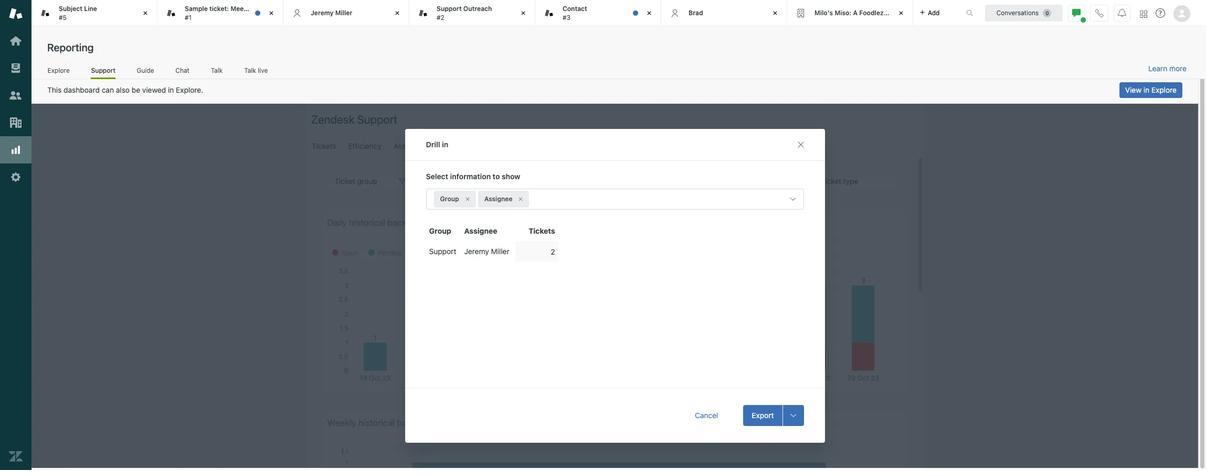 Task type: locate. For each thing, give the bounding box(es) containing it.
0 horizontal spatial explore
[[48, 66, 70, 74]]

1 vertical spatial explore
[[1152, 86, 1177, 95]]

close image inside milo's miso: a foodlez subsidiary tab
[[896, 8, 907, 18]]

1 horizontal spatial talk
[[244, 66, 256, 74]]

explore
[[48, 66, 70, 74], [1152, 86, 1177, 95]]

close image left brad
[[644, 8, 655, 18]]

#5
[[59, 13, 67, 21]]

in right viewed
[[168, 86, 174, 95]]

tab containing subject line
[[32, 0, 158, 26]]

main element
[[0, 0, 32, 471]]

1 tab from the left
[[32, 0, 158, 26]]

tab containing sample ticket: meet the ticket
[[158, 0, 284, 26]]

0 horizontal spatial talk
[[211, 66, 223, 74]]

2 in from the left
[[1144, 86, 1150, 95]]

4 close image from the left
[[644, 8, 655, 18]]

be
[[132, 86, 140, 95]]

guide link
[[137, 66, 154, 78]]

close image left the #1
[[140, 8, 151, 18]]

learn more
[[1149, 64, 1187, 73]]

talk live
[[244, 66, 268, 74]]

close image
[[392, 8, 403, 18]]

a
[[853, 9, 858, 17]]

tab
[[32, 0, 158, 26], [158, 0, 284, 26], [410, 0, 536, 26], [536, 0, 662, 26]]

sample
[[185, 5, 208, 13]]

support up #2
[[437, 5, 462, 13]]

reporting image
[[9, 143, 23, 157]]

talk live link
[[244, 66, 268, 78]]

subject line #5
[[59, 5, 97, 21]]

3 tab from the left
[[410, 0, 536, 26]]

close image left #3
[[518, 8, 529, 18]]

ticket:
[[209, 5, 229, 13]]

dashboard
[[64, 86, 100, 95]]

views image
[[9, 61, 23, 75]]

jeremy miller tab
[[284, 0, 410, 26]]

tabs tab list
[[32, 0, 956, 26]]

support
[[437, 5, 462, 13], [91, 66, 116, 74]]

add button
[[914, 0, 946, 26]]

0 horizontal spatial support
[[91, 66, 116, 74]]

1 horizontal spatial explore
[[1152, 86, 1177, 95]]

milo's miso: a foodlez subsidiary tab
[[788, 0, 919, 26]]

also
[[116, 86, 130, 95]]

brad tab
[[662, 0, 788, 26]]

close image
[[140, 8, 151, 18], [266, 8, 277, 18], [518, 8, 529, 18], [644, 8, 655, 18], [770, 8, 781, 18], [896, 8, 907, 18]]

1 in from the left
[[168, 86, 174, 95]]

guide
[[137, 66, 154, 74]]

support link
[[91, 66, 116, 79]]

#2
[[437, 13, 445, 21]]

1 horizontal spatial support
[[437, 5, 462, 13]]

line
[[84, 5, 97, 13]]

reporting
[[47, 41, 94, 54]]

6 close image from the left
[[896, 8, 907, 18]]

notifications image
[[1118, 9, 1127, 17]]

support up 'can'
[[91, 66, 116, 74]]

conversations button
[[986, 4, 1063, 21]]

contact
[[563, 5, 587, 13]]

get started image
[[9, 34, 23, 48]]

close image left milo's
[[770, 8, 781, 18]]

close image left add popup button
[[896, 8, 907, 18]]

zendesk support image
[[9, 7, 23, 20]]

support inside support outreach #2
[[437, 5, 462, 13]]

2 talk from the left
[[244, 66, 256, 74]]

in right view
[[1144, 86, 1150, 95]]

brad
[[689, 9, 703, 17]]

explore link
[[47, 66, 70, 78]]

0 horizontal spatial in
[[168, 86, 174, 95]]

viewed
[[142, 86, 166, 95]]

talk right chat
[[211, 66, 223, 74]]

live
[[258, 66, 268, 74]]

admin image
[[9, 171, 23, 184]]

4 tab from the left
[[536, 0, 662, 26]]

learn
[[1149, 64, 1168, 73]]

0 vertical spatial support
[[437, 5, 462, 13]]

1 horizontal spatial in
[[1144, 86, 1150, 95]]

talk
[[211, 66, 223, 74], [244, 66, 256, 74]]

learn more link
[[1149, 64, 1187, 74]]

in
[[168, 86, 174, 95], [1144, 86, 1150, 95]]

contact #3
[[563, 5, 587, 21]]

milo's miso: a foodlez subsidiary
[[815, 9, 919, 17]]

this
[[47, 86, 62, 95]]

subsidiary
[[886, 9, 919, 17]]

foodlez
[[860, 9, 884, 17]]

explore down learn more "link"
[[1152, 86, 1177, 95]]

1 talk from the left
[[211, 66, 223, 74]]

this dashboard can also be viewed in explore.
[[47, 86, 203, 95]]

ticket
[[260, 5, 277, 13]]

2 tab from the left
[[158, 0, 284, 26]]

close image right the
[[266, 8, 277, 18]]

button displays agent's chat status as online. image
[[1073, 9, 1081, 17]]

5 close image from the left
[[770, 8, 781, 18]]

1 vertical spatial support
[[91, 66, 116, 74]]

0 vertical spatial explore
[[48, 66, 70, 74]]

chat
[[176, 66, 190, 74]]

talk left live
[[244, 66, 256, 74]]

explore up this
[[48, 66, 70, 74]]



Task type: describe. For each thing, give the bounding box(es) containing it.
explore.
[[176, 86, 203, 95]]

1 close image from the left
[[140, 8, 151, 18]]

conversations
[[997, 9, 1039, 17]]

3 close image from the left
[[518, 8, 529, 18]]

tab containing contact
[[536, 0, 662, 26]]

milo's
[[815, 9, 833, 17]]

explore inside button
[[1152, 86, 1177, 95]]

get help image
[[1156, 8, 1166, 18]]

talk link
[[211, 66, 223, 78]]

subject
[[59, 5, 82, 13]]

customers image
[[9, 89, 23, 102]]

meet
[[231, 5, 246, 13]]

talk for talk
[[211, 66, 223, 74]]

2 close image from the left
[[266, 8, 277, 18]]

tab containing support outreach
[[410, 0, 536, 26]]

zendesk image
[[9, 451, 23, 464]]

miller
[[335, 9, 353, 17]]

outreach
[[464, 5, 492, 13]]

close image inside 'brad' tab
[[770, 8, 781, 18]]

#3
[[563, 13, 571, 21]]

chat link
[[175, 66, 190, 78]]

miso:
[[835, 9, 852, 17]]

zendesk products image
[[1140, 10, 1148, 18]]

add
[[928, 9, 940, 17]]

the
[[248, 5, 258, 13]]

support for support outreach #2
[[437, 5, 462, 13]]

sample ticket: meet the ticket #1
[[185, 5, 277, 21]]

jeremy miller
[[311, 9, 353, 17]]

organizations image
[[9, 116, 23, 130]]

more
[[1170, 64, 1187, 73]]

support for support
[[91, 66, 116, 74]]

in inside button
[[1144, 86, 1150, 95]]

#1
[[185, 13, 192, 21]]

support outreach #2
[[437, 5, 492, 21]]

view in explore button
[[1120, 82, 1183, 98]]

view
[[1126, 86, 1142, 95]]

talk for talk live
[[244, 66, 256, 74]]

jeremy
[[311, 9, 334, 17]]

can
[[102, 86, 114, 95]]

view in explore
[[1126, 86, 1177, 95]]



Task type: vqa. For each thing, say whether or not it's contained in the screenshot.
an
no



